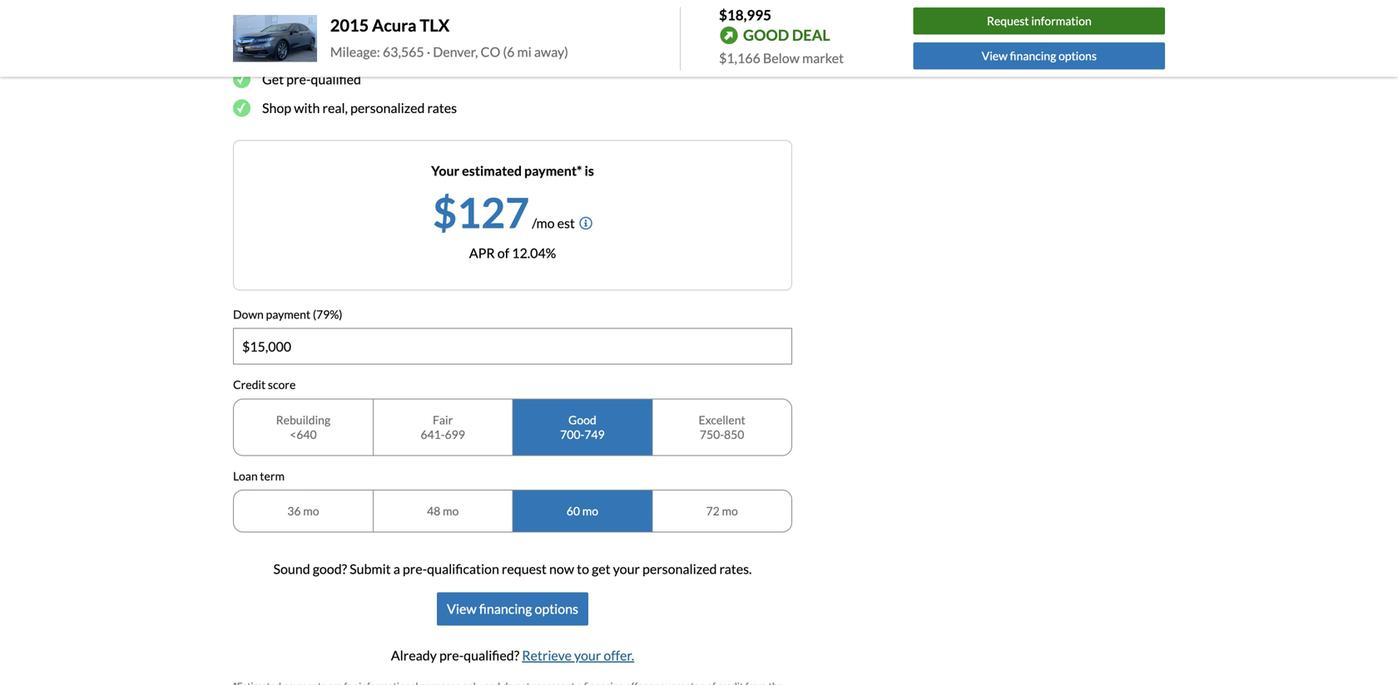 Task type: locate. For each thing, give the bounding box(es) containing it.
estimate
[[262, 42, 314, 58]]

pre- right a
[[403, 562, 427, 578]]

700-
[[560, 428, 585, 442]]

sound good? submit a pre-qualification request now to get your personalized rates.
[[273, 562, 752, 578]]

0 vertical spatial view
[[982, 49, 1008, 63]]

shop
[[262, 100, 291, 116]]

down
[[233, 307, 264, 322]]

est
[[557, 215, 575, 231]]

loan term
[[233, 469, 285, 483]]

mo right 36
[[303, 505, 319, 519]]

offer.
[[604, 648, 634, 664]]

now
[[549, 562, 574, 578]]

1 vertical spatial view financing options
[[447, 602, 578, 618]]

options for the top view financing options button
[[1059, 49, 1097, 63]]

options for left view financing options button
[[535, 602, 578, 618]]

$127 /mo est
[[433, 187, 575, 237]]

mo right 48
[[443, 505, 459, 519]]

co
[[481, 44, 500, 60]]

a
[[393, 562, 400, 578]]

1 horizontal spatial your
[[574, 648, 601, 664]]

retrieve
[[522, 648, 572, 664]]

1 horizontal spatial view financing options button
[[914, 42, 1165, 69]]

mo right 60
[[582, 505, 598, 519]]

641-
[[421, 428, 445, 442]]

pre- for get
[[286, 71, 311, 87]]

tlx
[[420, 15, 450, 35]]

2 vertical spatial pre-
[[439, 648, 464, 664]]

pre-
[[286, 71, 311, 87], [403, 562, 427, 578], [439, 648, 464, 664]]

1 vertical spatial options
[[535, 602, 578, 618]]

1 horizontal spatial financing
[[1010, 49, 1056, 63]]

view for left view financing options button
[[447, 602, 477, 618]]

get pre-qualified
[[262, 71, 361, 87]]

(79%)
[[313, 307, 343, 322]]

request
[[987, 14, 1029, 28]]

(6
[[503, 44, 515, 60]]

view financing options
[[982, 49, 1097, 63], [447, 602, 578, 618]]

2 horizontal spatial pre-
[[439, 648, 464, 664]]

your up qualified
[[316, 42, 343, 58]]

1 horizontal spatial pre-
[[403, 562, 427, 578]]

mo for 48 mo
[[443, 505, 459, 519]]

financing down request information button
[[1010, 49, 1056, 63]]

payment left (79%)
[[266, 307, 311, 322]]

your estimated payment* is
[[431, 163, 594, 179]]

1 horizontal spatial personalized
[[643, 562, 717, 578]]

term
[[260, 469, 285, 483]]

rates.
[[720, 562, 752, 578]]

payment down 2015
[[346, 42, 397, 58]]

view financing options down sound good? submit a pre-qualification request now to get your personalized rates.
[[447, 602, 578, 618]]

0 vertical spatial personalized
[[350, 100, 425, 116]]

1 vertical spatial financing
[[479, 602, 532, 618]]

2 horizontal spatial your
[[613, 562, 640, 578]]

1 vertical spatial view financing options button
[[437, 593, 588, 626]]

submit
[[350, 562, 391, 578]]

view down qualification
[[447, 602, 477, 618]]

0 vertical spatial pre-
[[286, 71, 311, 87]]

view for the top view financing options button
[[982, 49, 1008, 63]]

options
[[1059, 49, 1097, 63], [535, 602, 578, 618]]

pre- right get
[[286, 71, 311, 87]]

0 vertical spatial view financing options
[[982, 49, 1097, 63]]

0 vertical spatial financing
[[1010, 49, 1056, 63]]

2 mo from the left
[[443, 505, 459, 519]]

denver,
[[433, 44, 478, 60]]

excellent 750-850
[[699, 413, 746, 442]]

1 vertical spatial view
[[447, 602, 477, 618]]

below
[[763, 50, 800, 66]]

0 vertical spatial options
[[1059, 49, 1097, 63]]

4 mo from the left
[[722, 505, 738, 519]]

0 vertical spatial payment
[[346, 42, 397, 58]]

$1,166 below market
[[719, 50, 844, 66]]

view down request at right top
[[982, 49, 1008, 63]]

options down now
[[535, 602, 578, 618]]

750-
[[700, 428, 724, 442]]

of
[[498, 245, 509, 261]]

0 horizontal spatial pre-
[[286, 71, 311, 87]]

get
[[592, 562, 611, 578]]

good
[[743, 26, 789, 44]]

3 mo from the left
[[582, 505, 598, 519]]

financing
[[1010, 49, 1056, 63], [479, 602, 532, 618]]

already
[[391, 648, 437, 664]]

0 horizontal spatial view financing options
[[447, 602, 578, 618]]

view financing options button down request information button
[[914, 42, 1165, 69]]

1 vertical spatial pre-
[[403, 562, 427, 578]]

0 horizontal spatial financing
[[479, 602, 532, 618]]

0 vertical spatial your
[[316, 42, 343, 58]]

mo
[[303, 505, 319, 519], [443, 505, 459, 519], [582, 505, 598, 519], [722, 505, 738, 519]]

/mo
[[532, 215, 555, 231]]

your right get
[[613, 562, 640, 578]]

1 horizontal spatial view financing options
[[982, 49, 1097, 63]]

with
[[294, 100, 320, 116]]

qualification
[[427, 562, 499, 578]]

financing for left view financing options button
[[479, 602, 532, 618]]

apr
[[469, 245, 495, 261]]

credit score
[[233, 378, 296, 392]]

already pre-qualified? retrieve your offer.
[[391, 648, 634, 664]]

personalized
[[350, 100, 425, 116], [643, 562, 717, 578]]

pre- right already
[[439, 648, 464, 664]]

1 mo from the left
[[303, 505, 319, 519]]

mo right 72
[[722, 505, 738, 519]]

payment
[[346, 42, 397, 58], [266, 307, 311, 322]]

personalized right real,
[[350, 100, 425, 116]]

850
[[724, 428, 744, 442]]

personalized left "rates."
[[643, 562, 717, 578]]

36 mo
[[287, 505, 319, 519]]

0 horizontal spatial options
[[535, 602, 578, 618]]

qualified
[[311, 71, 361, 87]]

sound
[[273, 562, 310, 578]]

view financing options button
[[914, 42, 1165, 69], [437, 593, 588, 626]]

view
[[982, 49, 1008, 63], [447, 602, 477, 618]]

1 vertical spatial payment
[[266, 307, 311, 322]]

payment*
[[524, 163, 582, 179]]

options down information
[[1059, 49, 1097, 63]]

fair 641-699
[[421, 413, 465, 442]]

2015 acura tlx image
[[233, 15, 317, 62]]

good 700-749
[[560, 413, 605, 442]]

financing down sound good? submit a pre-qualification request now to get your personalized rates.
[[479, 602, 532, 618]]

·
[[427, 44, 430, 60]]

1 horizontal spatial view
[[982, 49, 1008, 63]]

view financing options down request information button
[[982, 49, 1097, 63]]

view financing options button down sound good? submit a pre-qualification request now to get your personalized rates.
[[437, 593, 588, 626]]

63,565
[[383, 44, 424, 60]]

$18,995
[[719, 6, 772, 23]]

your
[[316, 42, 343, 58], [613, 562, 640, 578], [574, 648, 601, 664]]

0 horizontal spatial view
[[447, 602, 477, 618]]

1 horizontal spatial options
[[1059, 49, 1097, 63]]

your left offer.
[[574, 648, 601, 664]]

mo for 72 mo
[[722, 505, 738, 519]]



Task type: describe. For each thing, give the bounding box(es) containing it.
Down payment (79%) text field
[[234, 329, 792, 364]]

market
[[802, 50, 844, 66]]

get
[[262, 71, 284, 87]]

financing for the top view financing options button
[[1010, 49, 1056, 63]]

72
[[706, 505, 720, 519]]

2015 acura tlx mileage: 63,565 · denver, co (6 mi away)
[[330, 15, 568, 60]]

mo for 60 mo
[[582, 505, 598, 519]]

$127
[[433, 187, 529, 237]]

good
[[569, 413, 597, 427]]

qualified?
[[464, 648, 519, 664]]

acura
[[372, 15, 417, 35]]

away)
[[534, 44, 568, 60]]

48
[[427, 505, 441, 519]]

deal
[[792, 26, 830, 44]]

72 mo
[[706, 505, 738, 519]]

36
[[287, 505, 301, 519]]

60 mo
[[567, 505, 598, 519]]

good deal
[[743, 26, 830, 44]]

mi
[[517, 44, 532, 60]]

rebuilding
[[276, 413, 331, 427]]

1 vertical spatial personalized
[[643, 562, 717, 578]]

rebuilding <640
[[276, 413, 331, 442]]

0 horizontal spatial payment
[[266, 307, 311, 322]]

mileage:
[[330, 44, 380, 60]]

0 vertical spatial view financing options button
[[914, 42, 1165, 69]]

mo for 36 mo
[[303, 505, 319, 519]]

0 horizontal spatial view financing options button
[[437, 593, 588, 626]]

estimate your payment
[[262, 42, 397, 58]]

info circle image
[[579, 217, 593, 230]]

pre- for already
[[439, 648, 464, 664]]

credit
[[233, 378, 266, 392]]

view financing options for the top view financing options button
[[982, 49, 1097, 63]]

fair
[[433, 413, 453, 427]]

$1,166
[[719, 50, 761, 66]]

score
[[268, 378, 296, 392]]

12.04%
[[512, 245, 556, 261]]

down payment (79%)
[[233, 307, 343, 322]]

0 horizontal spatial personalized
[[350, 100, 425, 116]]

your
[[431, 163, 460, 179]]

estimated
[[462, 163, 522, 179]]

shop with real, personalized rates
[[262, 100, 457, 116]]

request information button
[[914, 8, 1165, 35]]

view financing options for left view financing options button
[[447, 602, 578, 618]]

749
[[585, 428, 605, 442]]

48 mo
[[427, 505, 459, 519]]

retrieve your offer. link
[[522, 648, 634, 664]]

request information
[[987, 14, 1092, 28]]

rates
[[427, 100, 457, 116]]

0 horizontal spatial your
[[316, 42, 343, 58]]

is
[[585, 163, 594, 179]]

699
[[445, 428, 465, 442]]

apr of 12.04%
[[469, 245, 556, 261]]

1 horizontal spatial payment
[[346, 42, 397, 58]]

information
[[1031, 14, 1092, 28]]

excellent
[[699, 413, 746, 427]]

to
[[577, 562, 589, 578]]

loan
[[233, 469, 258, 483]]

2015
[[330, 15, 369, 35]]

good?
[[313, 562, 347, 578]]

60
[[567, 505, 580, 519]]

<640
[[290, 428, 317, 442]]

2 vertical spatial your
[[574, 648, 601, 664]]

real,
[[323, 100, 348, 116]]

1 vertical spatial your
[[613, 562, 640, 578]]

request
[[502, 562, 547, 578]]



Task type: vqa. For each thing, say whether or not it's contained in the screenshot.


